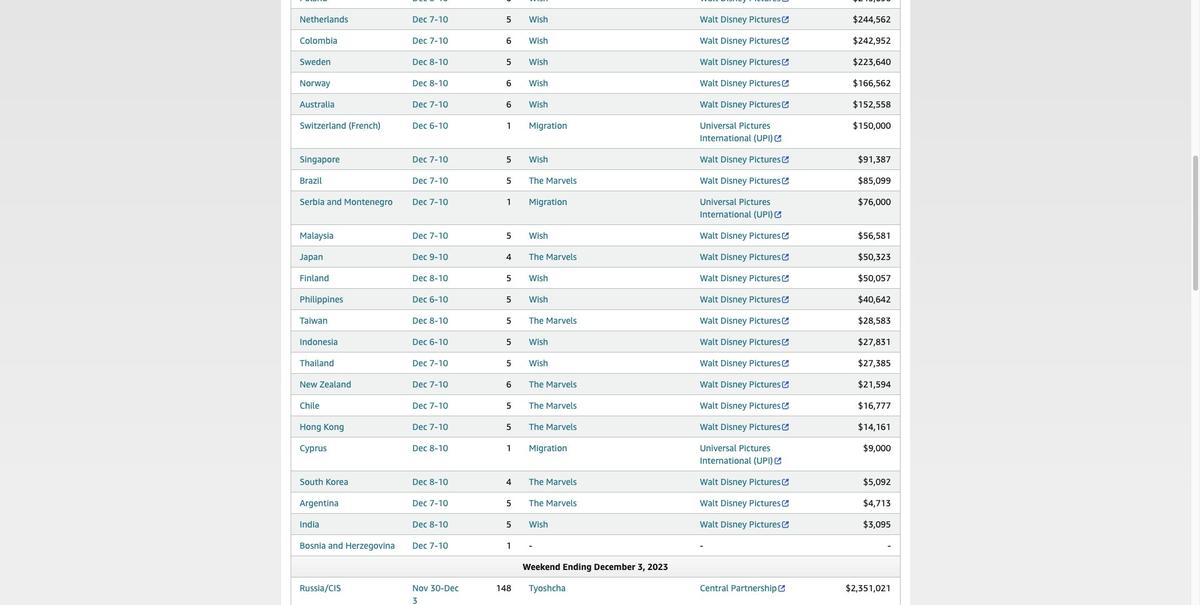 Task type: locate. For each thing, give the bounding box(es) containing it.
and
[[327, 196, 342, 207], [328, 540, 343, 551]]

6 wish from the top
[[529, 154, 549, 165]]

dec for cyprus
[[413, 443, 427, 453]]

5 10 from the top
[[438, 99, 449, 109]]

dec 7-10 for argentina
[[413, 498, 449, 509]]

dec 7-10 link for chile
[[413, 400, 449, 411]]

dec 8-10 link for india
[[413, 519, 449, 530]]

7 the marvels from the top
[[529, 477, 577, 487]]

9 walt disney pictures from the top
[[700, 251, 781, 262]]

walt for $85,099
[[700, 175, 719, 186]]

argentina
[[300, 498, 339, 509]]

weekend ending december 3, 2023
[[523, 562, 669, 572]]

the marvels for taiwan
[[529, 315, 577, 326]]

dec 6-10 link for indonesia
[[413, 337, 449, 347]]

6 the marvels link from the top
[[529, 422, 577, 432]]

3 1 from the top
[[507, 443, 512, 453]]

10
[[438, 14, 449, 24], [438, 35, 449, 46], [438, 56, 449, 67], [438, 78, 449, 88], [438, 99, 449, 109], [438, 120, 449, 131], [438, 154, 449, 165], [438, 175, 449, 186], [438, 196, 449, 207], [438, 230, 449, 241], [438, 251, 449, 262], [438, 273, 449, 283], [438, 294, 449, 305], [438, 315, 449, 326], [438, 337, 449, 347], [438, 358, 449, 368], [438, 379, 449, 390], [438, 400, 449, 411], [438, 422, 449, 432], [438, 443, 449, 453], [438, 477, 449, 487], [438, 498, 449, 509], [438, 519, 449, 530], [438, 540, 449, 551]]

148
[[496, 583, 512, 594]]

migration
[[529, 120, 568, 131], [529, 196, 568, 207], [529, 443, 568, 453]]

1 walt disney pictures from the top
[[700, 14, 781, 24]]

1 7- from the top
[[430, 14, 438, 24]]

1 the marvels link from the top
[[529, 175, 577, 186]]

1 vertical spatial 6-
[[430, 294, 438, 305]]

7- for hong kong
[[430, 422, 438, 432]]

0 vertical spatial universal pictures international (upi)
[[700, 120, 774, 143]]

dec for brazil
[[413, 175, 427, 186]]

international for $76,000
[[700, 209, 752, 220]]

3 marvels from the top
[[546, 315, 577, 326]]

dec 8-10 link
[[413, 56, 449, 67], [413, 78, 449, 88], [413, 273, 449, 283], [413, 315, 449, 326], [413, 443, 449, 453], [413, 477, 449, 487], [413, 519, 449, 530]]

2 vertical spatial universal pictures international (upi) link
[[700, 443, 783, 466]]

16 walt disney pictures link from the top
[[700, 400, 791, 411]]

4 7- from the top
[[430, 154, 438, 165]]

10 for netherlands
[[438, 14, 449, 24]]

the marvels for argentina
[[529, 498, 577, 509]]

australia link
[[300, 99, 335, 109]]

$223,640
[[854, 56, 892, 67]]

$28,583
[[859, 315, 892, 326]]

0 vertical spatial dec 6-10 link
[[413, 120, 449, 131]]

3 the from the top
[[529, 315, 544, 326]]

0 vertical spatial migration
[[529, 120, 568, 131]]

philippines
[[300, 294, 343, 305]]

2 6- from the top
[[430, 294, 438, 305]]

17 disney from the top
[[721, 422, 747, 432]]

wish link for thailand
[[529, 358, 549, 368]]

0 vertical spatial 4
[[507, 251, 512, 262]]

walt for $27,385
[[700, 358, 719, 368]]

sweden link
[[300, 56, 331, 67]]

12 disney from the top
[[721, 315, 747, 326]]

4
[[507, 251, 512, 262], [507, 477, 512, 487]]

dec
[[413, 14, 427, 24], [413, 35, 427, 46], [413, 56, 427, 67], [413, 78, 427, 88], [413, 99, 427, 109], [413, 120, 427, 131], [413, 154, 427, 165], [413, 175, 427, 186], [413, 196, 427, 207], [413, 230, 427, 241], [413, 251, 427, 262], [413, 273, 427, 283], [413, 294, 427, 305], [413, 315, 427, 326], [413, 337, 427, 347], [413, 358, 427, 368], [413, 379, 427, 390], [413, 400, 427, 411], [413, 422, 427, 432], [413, 443, 427, 453], [413, 477, 427, 487], [413, 498, 427, 509], [413, 519, 427, 530], [413, 540, 427, 551], [444, 583, 459, 594]]

6 disney from the top
[[721, 154, 747, 165]]

2 8- from the top
[[430, 78, 438, 88]]

walt disney pictures for $5,092
[[700, 477, 781, 487]]

12 walt disney pictures from the top
[[700, 315, 781, 326]]

dec 9-10
[[413, 251, 449, 262]]

2 dec 8-10 link from the top
[[413, 78, 449, 88]]

2 vertical spatial universal pictures international (upi)
[[700, 443, 774, 466]]

wish link for australia
[[529, 99, 549, 109]]

15 10 from the top
[[438, 337, 449, 347]]

zealand
[[320, 379, 351, 390]]

walt for $27,831
[[700, 337, 719, 347]]

2 vertical spatial international
[[700, 455, 752, 466]]

12 5 from the top
[[507, 422, 512, 432]]

walt disney pictures link for $244,562
[[700, 14, 791, 24]]

14 10 from the top
[[438, 315, 449, 326]]

18 disney from the top
[[721, 477, 747, 487]]

5 disney from the top
[[721, 99, 747, 109]]

norway
[[300, 78, 331, 88]]

1 vertical spatial 4
[[507, 477, 512, 487]]

0 vertical spatial universal
[[700, 120, 737, 131]]

10 wish from the top
[[529, 337, 549, 347]]

bosnia and herzegovina link
[[300, 540, 395, 551]]

dec 8-10 for norway
[[413, 78, 449, 88]]

14 walt disney pictures link from the top
[[700, 358, 791, 368]]

dec for new zealand
[[413, 379, 427, 390]]

the for chile
[[529, 400, 544, 411]]

marvels for hong kong
[[546, 422, 577, 432]]

serbia and montenegro
[[300, 196, 393, 207]]

dec 6-10 link for switzerland (french)
[[413, 120, 449, 131]]

marvels for south korea
[[546, 477, 577, 487]]

dec 7-10 for singapore
[[413, 154, 449, 165]]

the marvels link
[[529, 175, 577, 186], [529, 251, 577, 262], [529, 315, 577, 326], [529, 379, 577, 390], [529, 400, 577, 411], [529, 422, 577, 432], [529, 477, 577, 487], [529, 498, 577, 509]]

16 walt disney pictures from the top
[[700, 400, 781, 411]]

walt disney pictures link for $27,831
[[700, 337, 791, 347]]

dec 8-10 link for cyprus
[[413, 443, 449, 453]]

10 for colombia
[[438, 35, 449, 46]]

1
[[507, 120, 512, 131], [507, 196, 512, 207], [507, 443, 512, 453], [507, 540, 512, 551]]

0 horizontal spatial -
[[529, 540, 533, 551]]

walt for $21,594
[[700, 379, 719, 390]]

2 vertical spatial migration
[[529, 443, 568, 453]]

1 vertical spatial dec 6-10
[[413, 294, 449, 305]]

1 vertical spatial universal
[[700, 196, 737, 207]]

walt disney pictures
[[700, 14, 781, 24], [700, 35, 781, 46], [700, 56, 781, 67], [700, 78, 781, 88], [700, 99, 781, 109], [700, 154, 781, 165], [700, 175, 781, 186], [700, 230, 781, 241], [700, 251, 781, 262], [700, 273, 781, 283], [700, 294, 781, 305], [700, 315, 781, 326], [700, 337, 781, 347], [700, 358, 781, 368], [700, 379, 781, 390], [700, 400, 781, 411], [700, 422, 781, 432], [700, 477, 781, 487], [700, 498, 781, 509], [700, 519, 781, 530]]

australia
[[300, 99, 335, 109]]

8 walt from the top
[[700, 230, 719, 241]]

and right the serbia
[[327, 196, 342, 207]]

4 1 from the top
[[507, 540, 512, 551]]

universal pictures international (upi) link
[[700, 120, 783, 143], [700, 196, 783, 220], [700, 443, 783, 466]]

dec 8-10
[[413, 56, 449, 67], [413, 78, 449, 88], [413, 273, 449, 283], [413, 315, 449, 326], [413, 443, 449, 453], [413, 477, 449, 487], [413, 519, 449, 530]]

1 horizontal spatial -
[[700, 540, 704, 551]]

migration link for dec 8-10
[[529, 443, 568, 453]]

5 the marvels from the top
[[529, 400, 577, 411]]

walt disney pictures link for $223,640
[[700, 56, 791, 67]]

9 walt disney pictures link from the top
[[700, 251, 791, 262]]

$9,000
[[864, 443, 892, 453]]

4 dec 8-10 link from the top
[[413, 315, 449, 326]]

0 vertical spatial and
[[327, 196, 342, 207]]

- up central
[[700, 540, 704, 551]]

pictures for $16,777
[[750, 400, 781, 411]]

wish
[[529, 14, 549, 24], [529, 35, 549, 46], [529, 56, 549, 67], [529, 78, 549, 88], [529, 99, 549, 109], [529, 154, 549, 165], [529, 230, 549, 241], [529, 273, 549, 283], [529, 294, 549, 305], [529, 337, 549, 347], [529, 358, 549, 368], [529, 519, 549, 530]]

switzerland (french) link
[[300, 120, 381, 131]]

2 dec 8-10 from the top
[[413, 78, 449, 88]]

1 - from the left
[[529, 540, 533, 551]]

walt disney pictures link
[[700, 14, 791, 24], [700, 35, 791, 46], [700, 56, 791, 67], [700, 78, 791, 88], [700, 99, 791, 109], [700, 154, 791, 165], [700, 175, 791, 186], [700, 230, 791, 241], [700, 251, 791, 262], [700, 273, 791, 283], [700, 294, 791, 305], [700, 315, 791, 326], [700, 337, 791, 347], [700, 358, 791, 368], [700, 379, 791, 390], [700, 400, 791, 411], [700, 422, 791, 432], [700, 477, 791, 487], [700, 498, 791, 509], [700, 519, 791, 530]]

walt disney pictures for $16,777
[[700, 400, 781, 411]]

9 disney from the top
[[721, 251, 747, 262]]

4 10 from the top
[[438, 78, 449, 88]]

dec for thailand
[[413, 358, 427, 368]]

2 vertical spatial dec 6-10
[[413, 337, 449, 347]]

1 vertical spatial universal pictures international (upi)
[[700, 196, 774, 220]]

10 for sweden
[[438, 56, 449, 67]]

philippines link
[[300, 294, 343, 305]]

dec 8-10 for cyprus
[[413, 443, 449, 453]]

dec 8-10 link for south korea
[[413, 477, 449, 487]]

5 marvels from the top
[[546, 400, 577, 411]]

2 vertical spatial 6-
[[430, 337, 438, 347]]

10 for finland
[[438, 273, 449, 283]]

walt disney pictures link for $91,387
[[700, 154, 791, 165]]

walt disney pictures link for $3,095
[[700, 519, 791, 530]]

pictures for $56,581
[[750, 230, 781, 241]]

dec 7-10 for colombia
[[413, 35, 449, 46]]

pictures for $152,558
[[750, 99, 781, 109]]

3 the marvels link from the top
[[529, 315, 577, 326]]

pictures for $166,562
[[750, 78, 781, 88]]

wish for finland
[[529, 273, 549, 283]]

4 the from the top
[[529, 379, 544, 390]]

1 for bosnia and herzegovina
[[507, 540, 512, 551]]

1 vertical spatial (upi)
[[754, 209, 774, 220]]

12 wish from the top
[[529, 519, 549, 530]]

10 for bosnia and herzegovina
[[438, 540, 449, 551]]

23 10 from the top
[[438, 519, 449, 530]]

0 vertical spatial migration link
[[529, 120, 568, 131]]

walt disney pictures link for $166,562
[[700, 78, 791, 88]]

taiwan
[[300, 315, 328, 326]]

11 wish from the top
[[529, 358, 549, 368]]

17 walt disney pictures from the top
[[700, 422, 781, 432]]

4 the marvels link from the top
[[529, 379, 577, 390]]

2 dec 7-10 from the top
[[413, 35, 449, 46]]

6 the marvels from the top
[[529, 422, 577, 432]]

universal pictures international (upi) for $9,000
[[700, 443, 774, 466]]

indonesia
[[300, 337, 338, 347]]

9 wish from the top
[[529, 294, 549, 305]]

colombia link
[[300, 35, 338, 46]]

2 dec 7-10 link from the top
[[413, 35, 449, 46]]

1 vertical spatial migration link
[[529, 196, 568, 207]]

(upi)
[[754, 133, 774, 143], [754, 209, 774, 220], [754, 455, 774, 466]]

dec 8-10 link for sweden
[[413, 56, 449, 67]]

8 the from the top
[[529, 498, 544, 509]]

wish link for sweden
[[529, 56, 549, 67]]

0 vertical spatial 6-
[[430, 120, 438, 131]]

4 marvels from the top
[[546, 379, 577, 390]]

dec 8-10 link for norway
[[413, 78, 449, 88]]

1 6 from the top
[[507, 35, 512, 46]]

8- for sweden
[[430, 56, 438, 67]]

1 vertical spatial and
[[328, 540, 343, 551]]

10 10 from the top
[[438, 230, 449, 241]]

1 vertical spatial international
[[700, 209, 752, 220]]

2 vertical spatial universal
[[700, 443, 737, 453]]

dec inside nov 30-dec 3
[[444, 583, 459, 594]]

10 wish link from the top
[[529, 337, 549, 347]]

1 universal pictures international (upi) from the top
[[700, 120, 774, 143]]

1 vertical spatial universal pictures international (upi) link
[[700, 196, 783, 220]]

walt
[[700, 14, 719, 24], [700, 35, 719, 46], [700, 56, 719, 67], [700, 78, 719, 88], [700, 99, 719, 109], [700, 154, 719, 165], [700, 175, 719, 186], [700, 230, 719, 241], [700, 251, 719, 262], [700, 273, 719, 283], [700, 294, 719, 305], [700, 315, 719, 326], [700, 337, 719, 347], [700, 358, 719, 368], [700, 379, 719, 390], [700, 400, 719, 411], [700, 422, 719, 432], [700, 477, 719, 487], [700, 498, 719, 509], [700, 519, 719, 530]]

pictures for $4,713
[[750, 498, 781, 509]]

1 1 from the top
[[507, 120, 512, 131]]

6
[[507, 35, 512, 46], [507, 78, 512, 88], [507, 99, 512, 109], [507, 379, 512, 390]]

5 dec 8-10 from the top
[[413, 443, 449, 453]]

the for taiwan
[[529, 315, 544, 326]]

0 vertical spatial dec 6-10
[[413, 120, 449, 131]]

dec 7-10
[[413, 14, 449, 24], [413, 35, 449, 46], [413, 99, 449, 109], [413, 154, 449, 165], [413, 175, 449, 186], [413, 196, 449, 207], [413, 230, 449, 241], [413, 358, 449, 368], [413, 379, 449, 390], [413, 400, 449, 411], [413, 422, 449, 432], [413, 498, 449, 509], [413, 540, 449, 551]]

$166,562
[[854, 78, 892, 88]]

$91,387
[[859, 154, 892, 165]]

dec 9-10 link
[[413, 251, 449, 262]]

$27,831
[[859, 337, 892, 347]]

dec 7-10 link for new zealand
[[413, 379, 449, 390]]

wish link for norway
[[529, 78, 549, 88]]

bosnia
[[300, 540, 326, 551]]

3 migration link from the top
[[529, 443, 568, 453]]

7- for singapore
[[430, 154, 438, 165]]

6 5 from the top
[[507, 273, 512, 283]]

walt disney pictures for $14,161
[[700, 422, 781, 432]]

$244,562
[[854, 14, 892, 24]]

taiwan link
[[300, 315, 328, 326]]

6 walt disney pictures from the top
[[700, 154, 781, 165]]

pictures
[[750, 14, 781, 24], [750, 35, 781, 46], [750, 56, 781, 67], [750, 78, 781, 88], [750, 99, 781, 109], [739, 120, 771, 131], [750, 154, 781, 165], [750, 175, 781, 186], [739, 196, 771, 207], [750, 230, 781, 241], [750, 251, 781, 262], [750, 273, 781, 283], [750, 294, 781, 305], [750, 315, 781, 326], [750, 337, 781, 347], [750, 358, 781, 368], [750, 379, 781, 390], [750, 400, 781, 411], [750, 422, 781, 432], [739, 443, 771, 453], [750, 477, 781, 487], [750, 498, 781, 509], [750, 519, 781, 530]]

4 8- from the top
[[430, 315, 438, 326]]

south
[[300, 477, 324, 487]]

3 dec 8-10 from the top
[[413, 273, 449, 283]]

cyprus link
[[300, 443, 327, 453]]

tyoshcha
[[529, 583, 566, 594]]

(upi) for $9,000
[[754, 455, 774, 466]]

1 dec 8-10 from the top
[[413, 56, 449, 67]]

6 7- from the top
[[430, 196, 438, 207]]

dec for colombia
[[413, 35, 427, 46]]

3 5 from the top
[[507, 154, 512, 165]]

walt disney pictures link for $21,594
[[700, 379, 791, 390]]

1 vertical spatial dec 6-10 link
[[413, 294, 449, 305]]

2 horizontal spatial -
[[888, 540, 892, 551]]

1 universal pictures international (upi) link from the top
[[700, 120, 783, 143]]

dec for netherlands
[[413, 14, 427, 24]]

0 vertical spatial international
[[700, 133, 752, 143]]

dec 6-10 for philippines
[[413, 294, 449, 305]]

marvels for argentina
[[546, 498, 577, 509]]

wish link
[[529, 14, 549, 24], [529, 35, 549, 46], [529, 56, 549, 67], [529, 78, 549, 88], [529, 99, 549, 109], [529, 154, 549, 165], [529, 230, 549, 241], [529, 273, 549, 283], [529, 294, 549, 305], [529, 337, 549, 347], [529, 358, 549, 368], [529, 519, 549, 530]]

walt disney pictures link for $242,952
[[700, 35, 791, 46]]

2 1 from the top
[[507, 196, 512, 207]]

1 vertical spatial migration
[[529, 196, 568, 207]]

5 dec 8-10 link from the top
[[413, 443, 449, 453]]

10 for serbia and montenegro
[[438, 196, 449, 207]]

wish for netherlands
[[529, 14, 549, 24]]

4 dec 8-10 from the top
[[413, 315, 449, 326]]

finland
[[300, 273, 329, 283]]

8- for south korea
[[430, 477, 438, 487]]

2 (upi) from the top
[[754, 209, 774, 220]]

11 walt disney pictures link from the top
[[700, 294, 791, 305]]

9-
[[430, 251, 438, 262]]

and right bosnia
[[328, 540, 343, 551]]

2 vertical spatial migration link
[[529, 443, 568, 453]]

9 7- from the top
[[430, 379, 438, 390]]

7 wish link from the top
[[529, 230, 549, 241]]

the marvels for japan
[[529, 251, 577, 262]]

dec 7-10 link for colombia
[[413, 35, 449, 46]]

19 10 from the top
[[438, 422, 449, 432]]

5 8- from the top
[[430, 443, 438, 453]]

3 wish from the top
[[529, 56, 549, 67]]

2 vertical spatial (upi)
[[754, 455, 774, 466]]

3 dec 7-10 link from the top
[[413, 99, 449, 109]]

10 for new zealand
[[438, 379, 449, 390]]

ending
[[563, 562, 592, 572]]

walt disney pictures link for $28,583
[[700, 315, 791, 326]]

20 walt disney pictures link from the top
[[700, 519, 791, 530]]

dec 7-10 link
[[413, 14, 449, 24], [413, 35, 449, 46], [413, 99, 449, 109], [413, 154, 449, 165], [413, 175, 449, 186], [413, 196, 449, 207], [413, 230, 449, 241], [413, 358, 449, 368], [413, 379, 449, 390], [413, 400, 449, 411], [413, 422, 449, 432], [413, 498, 449, 509], [413, 540, 449, 551]]

4 6 from the top
[[507, 379, 512, 390]]

0 vertical spatial (upi)
[[754, 133, 774, 143]]

walt disney pictures for $244,562
[[700, 14, 781, 24]]

dec for hong kong
[[413, 422, 427, 432]]

8 disney from the top
[[721, 230, 747, 241]]

1 10 from the top
[[438, 14, 449, 24]]

14 5 from the top
[[507, 519, 512, 530]]

5 for argentina
[[507, 498, 512, 509]]

11 disney from the top
[[721, 294, 747, 305]]

8 walt disney pictures from the top
[[700, 230, 781, 241]]

0 vertical spatial universal pictures international (upi) link
[[700, 120, 783, 143]]

migration link
[[529, 120, 568, 131], [529, 196, 568, 207], [529, 443, 568, 453]]

japan link
[[300, 251, 323, 262]]

3 dec 7-10 from the top
[[413, 99, 449, 109]]

10 walt from the top
[[700, 273, 719, 283]]

central
[[700, 583, 729, 594]]

4 dec 7-10 link from the top
[[413, 154, 449, 165]]

6- for philippines
[[430, 294, 438, 305]]

1 universal from the top
[[700, 120, 737, 131]]

nov
[[413, 583, 428, 594]]

3 - from the left
[[888, 540, 892, 551]]

marvels
[[546, 175, 577, 186], [546, 251, 577, 262], [546, 315, 577, 326], [546, 379, 577, 390], [546, 400, 577, 411], [546, 422, 577, 432], [546, 477, 577, 487], [546, 498, 577, 509]]

2 the marvels from the top
[[529, 251, 577, 262]]

singapore link
[[300, 154, 340, 165]]

12 walt from the top
[[700, 315, 719, 326]]

wish for singapore
[[529, 154, 549, 165]]

7- for new zealand
[[430, 379, 438, 390]]

pictures for $91,387
[[750, 154, 781, 165]]

19 walt disney pictures from the top
[[700, 498, 781, 509]]

8 dec 7-10 from the top
[[413, 358, 449, 368]]

12 7- from the top
[[430, 498, 438, 509]]

6 the from the top
[[529, 422, 544, 432]]

7 10 from the top
[[438, 154, 449, 165]]

5 for indonesia
[[507, 337, 512, 347]]

2 vertical spatial dec 6-10 link
[[413, 337, 449, 347]]

- up weekend
[[529, 540, 533, 551]]

2 universal pictures international (upi) link from the top
[[700, 196, 783, 220]]

tyoshcha link
[[529, 583, 566, 594]]

7- for thailand
[[430, 358, 438, 368]]

6 10 from the top
[[438, 120, 449, 131]]

disney for $56,581
[[721, 230, 747, 241]]

partnership
[[732, 583, 778, 594]]

- down $3,095
[[888, 540, 892, 551]]

weekend
[[523, 562, 561, 572]]

7- for colombia
[[430, 35, 438, 46]]

1 the marvels from the top
[[529, 175, 577, 186]]

4 wish from the top
[[529, 78, 549, 88]]



Task type: describe. For each thing, give the bounding box(es) containing it.
pictures for $244,562
[[750, 14, 781, 24]]

wish link for singapore
[[529, 154, 549, 165]]

disney for $3,095
[[721, 519, 747, 530]]

finland link
[[300, 273, 329, 283]]

walt for $4,713
[[700, 498, 719, 509]]

sweden
[[300, 56, 331, 67]]

8- for taiwan
[[430, 315, 438, 326]]

dec for japan
[[413, 251, 427, 262]]

walt disney pictures link for $40,642
[[700, 294, 791, 305]]

hong kong link
[[300, 422, 344, 432]]

the marvels link for hong kong
[[529, 422, 577, 432]]

serbia and montenegro link
[[300, 196, 393, 207]]

pictures for $21,594
[[750, 379, 781, 390]]

the marvels for chile
[[529, 400, 577, 411]]

hong
[[300, 422, 322, 432]]

brazil
[[300, 175, 322, 186]]

$50,323
[[859, 251, 892, 262]]

$3,095
[[864, 519, 892, 530]]

walt for $40,642
[[700, 294, 719, 305]]

disney for $91,387
[[721, 154, 747, 165]]

$56,581
[[859, 230, 892, 241]]

5 for malaysia
[[507, 230, 512, 241]]

the for new zealand
[[529, 379, 544, 390]]

marvels for chile
[[546, 400, 577, 411]]

dec 8-10 link for finland
[[413, 273, 449, 283]]

dec for sweden
[[413, 56, 427, 67]]

dec 7-10 for brazil
[[413, 175, 449, 186]]

pictures for $50,323
[[750, 251, 781, 262]]

$27,385
[[859, 358, 892, 368]]

1 for switzerland (french)
[[507, 120, 512, 131]]

7- for brazil
[[430, 175, 438, 186]]

dec 8-10 link for taiwan
[[413, 315, 449, 326]]

norway link
[[300, 78, 331, 88]]

$21,594
[[859, 379, 892, 390]]

8- for cyprus
[[430, 443, 438, 453]]

bosnia and herzegovina
[[300, 540, 395, 551]]

the marvels link for japan
[[529, 251, 577, 262]]

10 for south korea
[[438, 477, 449, 487]]

walt disney pictures for $152,558
[[700, 99, 781, 109]]

wish for sweden
[[529, 56, 549, 67]]

walt disney pictures link for $50,057
[[700, 273, 791, 283]]

wish for philippines
[[529, 294, 549, 305]]

10 for singapore
[[438, 154, 449, 165]]

walt for $14,161
[[700, 422, 719, 432]]

switzerland
[[300, 120, 347, 131]]

dec 7-10 link for serbia and montenegro
[[413, 196, 449, 207]]

montenegro
[[344, 196, 393, 207]]

pictures for $5,092
[[750, 477, 781, 487]]

1 for serbia and montenegro
[[507, 196, 512, 207]]

30-
[[431, 583, 444, 594]]

dec 7-10 link for argentina
[[413, 498, 449, 509]]

dec 7-10 link for netherlands
[[413, 14, 449, 24]]

the marvels link for argentina
[[529, 498, 577, 509]]

10 for japan
[[438, 251, 449, 262]]

central partnership
[[700, 583, 778, 594]]

kong
[[324, 422, 344, 432]]

malaysia
[[300, 230, 334, 241]]

the marvels for brazil
[[529, 175, 577, 186]]

dec 6-10 link for philippines
[[413, 294, 449, 305]]

5 for chile
[[507, 400, 512, 411]]

serbia
[[300, 196, 325, 207]]

5 for hong kong
[[507, 422, 512, 432]]

japan
[[300, 251, 323, 262]]

russia/cis
[[300, 583, 341, 594]]

6 for norway
[[507, 78, 512, 88]]

10 for norway
[[438, 78, 449, 88]]

$40,642
[[859, 294, 892, 305]]

chile
[[300, 400, 320, 411]]

10 for cyprus
[[438, 443, 449, 453]]

dec for argentina
[[413, 498, 427, 509]]

disney for $27,385
[[721, 358, 747, 368]]

$150,000
[[854, 120, 892, 131]]

7- for netherlands
[[430, 14, 438, 24]]

wish for norway
[[529, 78, 549, 88]]

netherlands
[[300, 14, 348, 24]]

central partnership link
[[700, 583, 787, 594]]

3,
[[638, 562, 646, 572]]

switzerland (french)
[[300, 120, 381, 131]]

wish link for finland
[[529, 273, 549, 283]]

netherlands link
[[300, 14, 348, 24]]

wish link for colombia
[[529, 35, 549, 46]]

indonesia link
[[300, 337, 338, 347]]

$16,777
[[859, 400, 892, 411]]

dec for india
[[413, 519, 427, 530]]

india
[[300, 519, 320, 530]]

10 for taiwan
[[438, 315, 449, 326]]

dec 8-10 for sweden
[[413, 56, 449, 67]]

walt for $166,562
[[700, 78, 719, 88]]

brazil link
[[300, 175, 322, 186]]

10 for australia
[[438, 99, 449, 109]]

korea
[[326, 477, 349, 487]]

$50,057
[[859, 273, 892, 283]]

10 for switzerland (french)
[[438, 120, 449, 131]]

nov 30-dec 3 link
[[413, 583, 459, 605]]

colombia
[[300, 35, 338, 46]]

argentina link
[[300, 498, 339, 509]]

south korea
[[300, 477, 349, 487]]

$2,351,021
[[846, 583, 892, 594]]

$242,952
[[854, 35, 892, 46]]

december
[[594, 562, 636, 572]]

walt for $28,583
[[700, 315, 719, 326]]

herzegovina
[[346, 540, 395, 551]]

disney for $223,640
[[721, 56, 747, 67]]

singapore
[[300, 154, 340, 165]]

cyprus
[[300, 443, 327, 453]]

malaysia link
[[300, 230, 334, 241]]

walt disney pictures for $56,581
[[700, 230, 781, 241]]

10 for hong kong
[[438, 422, 449, 432]]

dec 7-10 link for australia
[[413, 99, 449, 109]]

pictures for $3,095
[[750, 519, 781, 530]]

walt for $242,952
[[700, 35, 719, 46]]

wish for colombia
[[529, 35, 549, 46]]

new zealand
[[300, 379, 351, 390]]

chile link
[[300, 400, 320, 411]]

$4,713
[[864, 498, 892, 509]]

$14,161
[[859, 422, 892, 432]]

the for brazil
[[529, 175, 544, 186]]

dec 7-10 for thailand
[[413, 358, 449, 368]]

$76,000
[[859, 196, 892, 207]]

dec 7-10 for chile
[[413, 400, 449, 411]]

3
[[413, 595, 418, 605]]

new
[[300, 379, 318, 390]]

8- for norway
[[430, 78, 438, 88]]

migration for dec 6-10
[[529, 120, 568, 131]]

migration for dec 8-10
[[529, 443, 568, 453]]

pictures for $27,831
[[750, 337, 781, 347]]

dec 7-10 for bosnia and herzegovina
[[413, 540, 449, 551]]

new zealand link
[[300, 379, 351, 390]]

dec 8-10 for india
[[413, 519, 449, 530]]

india link
[[300, 519, 320, 530]]

(french)
[[349, 120, 381, 131]]

pictures for $85,099
[[750, 175, 781, 186]]

$152,558
[[854, 99, 892, 109]]

$5,092
[[864, 477, 892, 487]]

$85,099
[[859, 175, 892, 186]]

10 for argentina
[[438, 498, 449, 509]]

disney for $166,562
[[721, 78, 747, 88]]

the marvels link for new zealand
[[529, 379, 577, 390]]

2 - from the left
[[700, 540, 704, 551]]

5 for finland
[[507, 273, 512, 283]]

thailand link
[[300, 358, 334, 368]]

hong kong
[[300, 422, 344, 432]]

russia/cis link
[[300, 583, 341, 594]]

2023
[[648, 562, 669, 572]]

dec 7-10 for new zealand
[[413, 379, 449, 390]]

6- for switzerland (french)
[[430, 120, 438, 131]]

nov 30-dec 3
[[413, 583, 459, 605]]

thailand
[[300, 358, 334, 368]]

8- for finland
[[430, 273, 438, 283]]

dec 8-10 for finland
[[413, 273, 449, 283]]



Task type: vqa. For each thing, say whether or not it's contained in the screenshot.
1st the 'Dec' from the top
no



